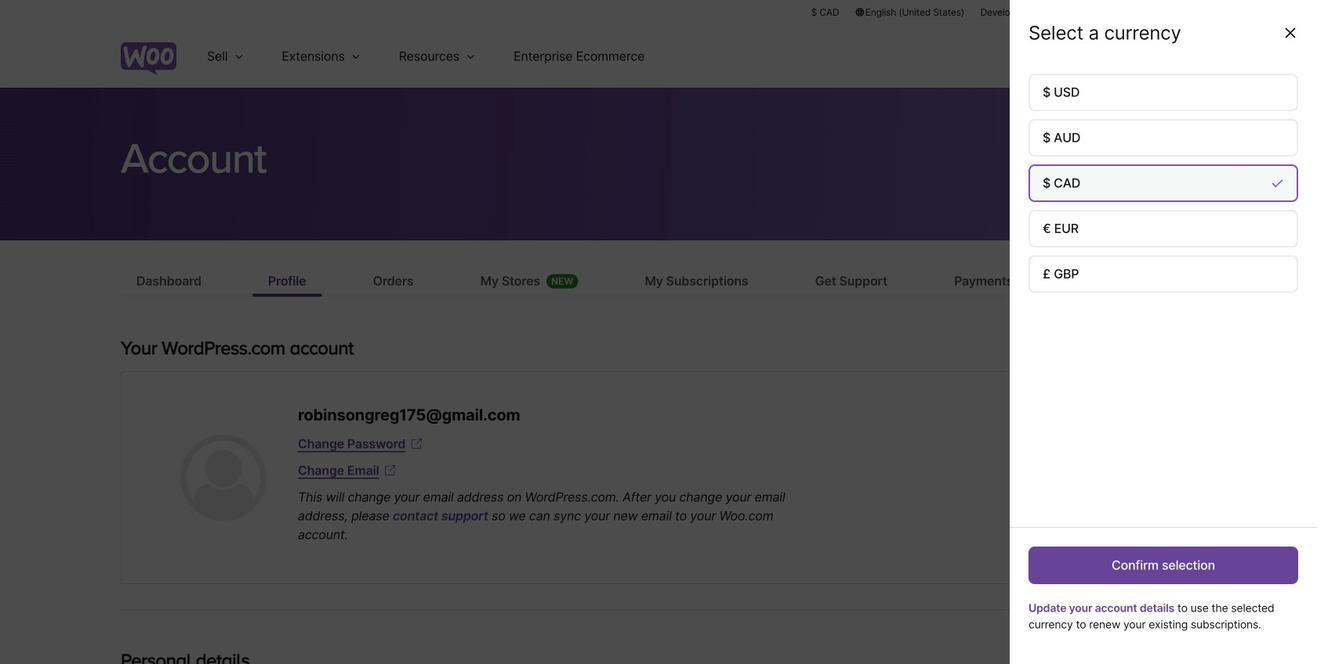 Task type: vqa. For each thing, say whether or not it's contained in the screenshot.
external link icon
yes



Task type: describe. For each thing, give the bounding box(es) containing it.
gravatar image image
[[180, 435, 267, 521]]

1 horizontal spatial external link image
[[409, 437, 425, 452]]

search image
[[1132, 44, 1157, 69]]

service navigation menu element
[[1103, 31, 1197, 82]]



Task type: locate. For each thing, give the bounding box(es) containing it.
0 vertical spatial external link image
[[409, 437, 425, 452]]

close selector image
[[1283, 25, 1299, 41]]

0 horizontal spatial external link image
[[382, 463, 398, 479]]

external link image
[[409, 437, 425, 452], [382, 463, 398, 479]]

open account menu image
[[1172, 44, 1197, 69]]

1 vertical spatial external link image
[[382, 463, 398, 479]]



